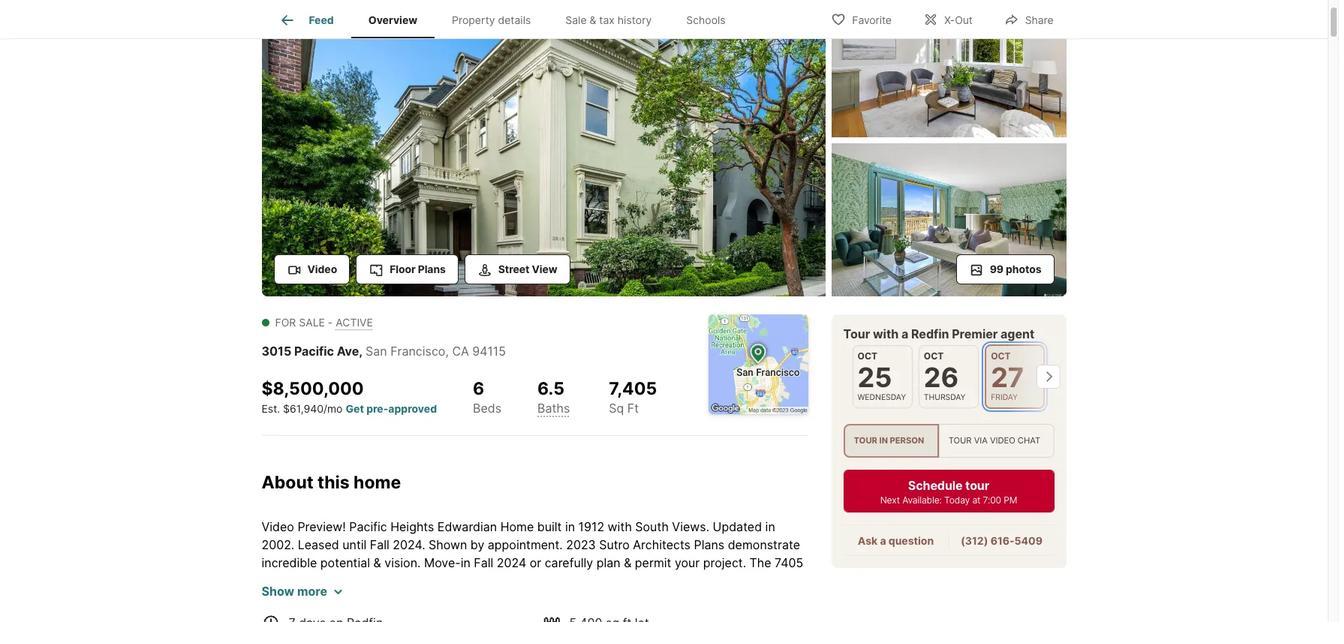 Task type: describe. For each thing, give the bounding box(es) containing it.
6 inside the '6 beds'
[[473, 378, 484, 399]]

99 photos
[[990, 262, 1042, 275]]

-
[[328, 316, 333, 328]]

tour for tour in person
[[854, 435, 878, 446]]

beds
[[473, 401, 502, 416]]

shown
[[429, 538, 467, 553]]

or
[[530, 556, 541, 571]]

get
[[346, 403, 364, 415]]

heights
[[391, 520, 434, 535]]

square
[[262, 574, 300, 589]]

2 horizontal spatial a
[[902, 326, 909, 341]]

appointment.
[[488, 538, 563, 553]]

1 horizontal spatial with
[[873, 326, 899, 341]]

$61,940
[[283, 403, 324, 415]]

active link
[[336, 316, 373, 328]]

video button
[[274, 254, 350, 284]]

carefully
[[545, 556, 593, 571]]

0 horizontal spatial the
[[408, 592, 426, 607]]

$8,500,000
[[262, 378, 364, 399]]

francisco inside video preview! pacific heights edwardian home built in 1912 with south views. updated in 2002. leased until fall 2024. shown by appointment. 2023 sutro architects plans demonstrate incredible potential & vision. move-in fall 2024 or carefully plan & permit your project. the 7405 square foot home has 6 bedrooms & 6.5 bathrooms. portico entry, beautiful front door opens to a large foyer that reflects the elegant & classic san francisco styling. intricately laid hardwood floors under 10' 3 ceilings. grand staircase & beautiful wood detailing & columns. lr on the
[[553, 592, 608, 607]]

in up demonstrate
[[766, 520, 775, 535]]

sale & tax history tab
[[548, 2, 669, 38]]

overview
[[368, 14, 418, 26]]

pm
[[1004, 495, 1018, 506]]

& inside tab
[[590, 14, 596, 26]]

bedrooms
[[399, 574, 457, 589]]

video preview! pacific heights edwardian home built in 1912 with south views. updated in 2002. leased until fall 2024. shown by appointment. 2023 sutro architects plans demonstrate incredible potential & vision. move-in fall 2024 or carefully plan & permit your project. the 7405 square foot home has 6 bedrooms & 6.5 bathrooms. portico entry, beautiful front door opens to a large foyer that reflects the elegant & classic san francisco styling. intricately laid hardwood floors under 10' 3 ceilings. grand staircase & beautiful wood detailing & columns. lr on the 
[[262, 520, 806, 622]]

/mo
[[324, 403, 343, 415]]

oct 25 wednesday
[[858, 350, 906, 402]]

show more button
[[262, 583, 342, 601]]

updated
[[713, 520, 762, 535]]

oct for 25
[[858, 350, 878, 362]]

baths
[[538, 401, 570, 416]]

& right plan
[[624, 556, 632, 571]]

616-
[[991, 534, 1015, 547]]

& down classic
[[506, 610, 514, 622]]

tax
[[599, 14, 615, 26]]

& up staircase
[[476, 592, 483, 607]]

7:00
[[983, 495, 1002, 506]]

in left person at bottom
[[880, 435, 888, 446]]

list box containing tour in person
[[844, 424, 1055, 458]]

6 beds
[[473, 378, 502, 416]]

person
[[890, 435, 924, 446]]

1 , from the left
[[359, 343, 363, 359]]

25
[[858, 361, 892, 394]]

0 vertical spatial san
[[366, 343, 387, 359]]

& up has
[[374, 556, 381, 571]]

5409
[[1015, 534, 1043, 547]]

baths link
[[538, 401, 570, 416]]

architects
[[633, 538, 691, 553]]

about
[[262, 472, 314, 493]]

ask a question
[[858, 534, 934, 547]]

edwardian
[[438, 520, 497, 535]]

0 horizontal spatial fall
[[370, 538, 390, 553]]

laid
[[715, 592, 735, 607]]

26
[[924, 361, 959, 394]]

ca
[[452, 343, 469, 359]]

show
[[262, 584, 294, 599]]

about this home
[[262, 472, 401, 493]]

7,405 sq ft
[[609, 378, 657, 416]]

view
[[532, 262, 558, 275]]

3015 pacific ave , san francisco , ca 94115
[[262, 343, 506, 359]]

99 photos button
[[956, 254, 1055, 284]]

0 vertical spatial beautiful
[[641, 574, 690, 589]]

plans inside button
[[418, 262, 446, 275]]

classic
[[487, 592, 525, 607]]

vision.
[[385, 556, 421, 571]]

3015
[[262, 343, 291, 359]]

7405
[[775, 556, 804, 571]]

favorite button
[[819, 3, 905, 34]]

san inside video preview! pacific heights edwardian home built in 1912 with south views. updated in 2002. leased until fall 2024. shown by appointment. 2023 sutro architects plans demonstrate incredible potential & vision. move-in fall 2024 or carefully plan & permit your project. the 7405 square foot home has 6 bedrooms & 6.5 bathrooms. portico entry, beautiful front door opens to a large foyer that reflects the elegant & classic san francisco styling. intricately laid hardwood floors under 10' 3 ceilings. grand staircase & beautiful wood detailing & columns. lr on the
[[528, 592, 550, 607]]

built
[[537, 520, 562, 535]]

tour for tour via video chat
[[949, 435, 972, 446]]

to
[[792, 574, 804, 589]]

detailing
[[605, 610, 653, 622]]

grand
[[413, 610, 448, 622]]

large
[[272, 592, 300, 607]]

1 vertical spatial fall
[[474, 556, 494, 571]]

that
[[336, 592, 358, 607]]

sutro
[[599, 538, 630, 553]]

ask a question link
[[858, 534, 934, 547]]

until
[[343, 538, 367, 553]]

at
[[973, 495, 981, 506]]

(312) 616-5409
[[961, 534, 1043, 547]]

schools tab
[[669, 2, 743, 38]]

via
[[974, 435, 988, 446]]

0 horizontal spatial francisco
[[391, 343, 446, 359]]

next
[[880, 495, 900, 506]]

incredible
[[262, 556, 317, 571]]

friday
[[991, 392, 1018, 402]]

pre-
[[366, 403, 388, 415]]

floor
[[390, 262, 416, 275]]

sale & tax history
[[566, 14, 652, 26]]

6.5 baths
[[538, 378, 570, 416]]

overview tab
[[351, 2, 435, 38]]

favorite
[[852, 13, 892, 26]]

available:
[[903, 495, 942, 506]]

tour via video chat
[[949, 435, 1041, 446]]

move-
[[424, 556, 461, 571]]

1 horizontal spatial the
[[757, 610, 776, 622]]

video for video preview! pacific heights edwardian home built in 1912 with south views. updated in 2002. leased until fall 2024. shown by appointment. 2023 sutro architects plans demonstrate incredible potential & vision. move-in fall 2024 or carefully plan & permit your project. the 7405 square foot home has 6 bedrooms & 6.5 bathrooms. portico entry, beautiful front door opens to a large foyer that reflects the elegant & classic san francisco styling. intricately laid hardwood floors under 10' 3 ceilings. grand staircase & beautiful wood detailing & columns. lr on the 
[[262, 520, 294, 535]]

styling.
[[612, 592, 652, 607]]

permit
[[635, 556, 672, 571]]

preview!
[[298, 520, 346, 535]]

with inside video preview! pacific heights edwardian home built in 1912 with south views. updated in 2002. leased until fall 2024. shown by appointment. 2023 sutro architects plans demonstrate incredible potential & vision. move-in fall 2024 or carefully plan & permit your project. the 7405 square foot home has 6 bedrooms & 6.5 bathrooms. portico entry, beautiful front door opens to a large foyer that reflects the elegant & classic san francisco styling. intricately laid hardwood floors under 10' 3 ceilings. grand staircase & beautiful wood detailing & columns. lr on the
[[608, 520, 632, 535]]

staircase
[[451, 610, 503, 622]]

tour
[[966, 478, 990, 493]]

6 inside video preview! pacific heights edwardian home built in 1912 with south views. updated in 2002. leased until fall 2024. shown by appointment. 2023 sutro architects plans demonstrate incredible potential & vision. move-in fall 2024 or carefully plan & permit your project. the 7405 square foot home has 6 bedrooms & 6.5 bathrooms. portico entry, beautiful front door opens to a large foyer that reflects the elegant & classic san francisco styling. intricately laid hardwood floors under 10' 3 ceilings. grand staircase & beautiful wood detailing & columns. lr on the
[[388, 574, 396, 589]]



Task type: locate. For each thing, give the bounding box(es) containing it.
0 vertical spatial a
[[902, 326, 909, 341]]

0 horizontal spatial plans
[[418, 262, 446, 275]]

the down bedrooms
[[408, 592, 426, 607]]

0 horizontal spatial a
[[262, 592, 268, 607]]

0 vertical spatial fall
[[370, 538, 390, 553]]

plans inside video preview! pacific heights edwardian home built in 1912 with south views. updated in 2002. leased until fall 2024. shown by appointment. 2023 sutro architects plans demonstrate incredible potential & vision. move-in fall 2024 or carefully plan & permit your project. the 7405 square foot home has 6 bedrooms & 6.5 bathrooms. portico entry, beautiful front door opens to a large foyer that reflects the elegant & classic san francisco styling. intricately laid hardwood floors under 10' 3 ceilings. grand staircase & beautiful wood detailing & columns. lr on the
[[694, 538, 725, 553]]

oct for 27
[[991, 350, 1011, 362]]

oct down redfin
[[924, 350, 944, 362]]

intricately
[[656, 592, 712, 607]]

redfin
[[911, 326, 949, 341]]

video up for sale - active
[[307, 262, 337, 275]]

2 , from the left
[[446, 343, 449, 359]]

tour for tour with a redfin premier agent
[[844, 326, 870, 341]]

0 horizontal spatial 6
[[388, 574, 396, 589]]

0 vertical spatial video
[[307, 262, 337, 275]]

feed
[[309, 14, 334, 26]]

0 vertical spatial 6.5
[[538, 378, 565, 399]]

out
[[955, 13, 973, 26]]

(312) 616-5409 link
[[961, 534, 1043, 547]]

0 vertical spatial 6
[[473, 378, 484, 399]]

a inside video preview! pacific heights edwardian home built in 1912 with south views. updated in 2002. leased until fall 2024. shown by appointment. 2023 sutro architects plans demonstrate incredible potential & vision. move-in fall 2024 or carefully plan & permit your project. the 7405 square foot home has 6 bedrooms & 6.5 bathrooms. portico entry, beautiful front door opens to a large foyer that reflects the elegant & classic san francisco styling. intricately laid hardwood floors under 10' 3 ceilings. grand staircase & beautiful wood detailing & columns. lr on the
[[262, 592, 268, 607]]

the
[[408, 592, 426, 607], [757, 610, 776, 622]]

6.5 up classic
[[471, 574, 489, 589]]

x-out
[[944, 13, 973, 26]]

fall
[[370, 538, 390, 553], [474, 556, 494, 571]]

0 vertical spatial pacific
[[294, 343, 334, 359]]

home right 'this'
[[354, 472, 401, 493]]

1 vertical spatial 6.5
[[471, 574, 489, 589]]

tour up 25
[[844, 326, 870, 341]]

floor plans
[[390, 262, 446, 275]]

1 vertical spatial home
[[330, 574, 362, 589]]

beautiful
[[641, 574, 690, 589], [517, 610, 567, 622]]

1912
[[579, 520, 604, 535]]

by
[[471, 538, 485, 553]]

approved
[[388, 403, 437, 415]]

99
[[990, 262, 1004, 275]]

schedule tour next available: today at 7:00 pm
[[880, 478, 1018, 506]]

project.
[[703, 556, 746, 571]]

with up oct 25 wednesday
[[873, 326, 899, 341]]

6.5 inside 6.5 baths
[[538, 378, 565, 399]]

1 horizontal spatial san
[[528, 592, 550, 607]]

video inside video preview! pacific heights edwardian home built in 1912 with south views. updated in 2002. leased until fall 2024. shown by appointment. 2023 sutro architects plans demonstrate incredible potential & vision. move-in fall 2024 or carefully plan & permit your project. the 7405 square foot home has 6 bedrooms & 6.5 bathrooms. portico entry, beautiful front door opens to a large foyer that reflects the elegant & classic san francisco styling. intricately laid hardwood floors under 10' 3 ceilings. grand staircase & beautiful wood detailing & columns. lr on the
[[262, 520, 294, 535]]

views.
[[672, 520, 710, 535]]

0 horizontal spatial with
[[608, 520, 632, 535]]

, down active
[[359, 343, 363, 359]]

& left tax
[[590, 14, 596, 26]]

1 horizontal spatial ,
[[446, 343, 449, 359]]

the down "hardwood"
[[757, 610, 776, 622]]

floor plans button
[[356, 254, 459, 284]]

with
[[873, 326, 899, 341], [608, 520, 632, 535]]

leased
[[298, 538, 339, 553]]

plan
[[597, 556, 621, 571]]

oct for 26
[[924, 350, 944, 362]]

oct inside oct 25 wednesday
[[858, 350, 878, 362]]

,
[[359, 343, 363, 359], [446, 343, 449, 359]]

beautiful down bathrooms.
[[517, 610, 567, 622]]

6.5 up baths
[[538, 378, 565, 399]]

1 vertical spatial plans
[[694, 538, 725, 553]]

pacific inside video preview! pacific heights edwardian home built in 1912 with south views. updated in 2002. leased until fall 2024. shown by appointment. 2023 sutro architects plans demonstrate incredible potential & vision. move-in fall 2024 or carefully plan & permit your project. the 7405 square foot home has 6 bedrooms & 6.5 bathrooms. portico entry, beautiful front door opens to a large foyer that reflects the elegant & classic san francisco styling. intricately laid hardwood floors under 10' 3 ceilings. grand staircase & beautiful wood detailing & columns. lr on the
[[349, 520, 387, 535]]

plans right floor
[[418, 262, 446, 275]]

agent
[[1001, 326, 1035, 341]]

your
[[675, 556, 700, 571]]

oct down agent
[[991, 350, 1011, 362]]

tour with a redfin premier agent
[[844, 326, 1035, 341]]

video for video
[[307, 262, 337, 275]]

photos
[[1006, 262, 1042, 275]]

0 horizontal spatial san
[[366, 343, 387, 359]]

1 vertical spatial pacific
[[349, 520, 387, 535]]

27
[[991, 361, 1024, 394]]

oct inside oct 26 thursday
[[924, 350, 944, 362]]

1 vertical spatial with
[[608, 520, 632, 535]]

for sale - active
[[275, 316, 373, 328]]

0 vertical spatial the
[[408, 592, 426, 607]]

0 horizontal spatial 6.5
[[471, 574, 489, 589]]

home
[[354, 472, 401, 493], [330, 574, 362, 589]]

2 oct from the left
[[924, 350, 944, 362]]

front
[[694, 574, 721, 589]]

pacific
[[294, 343, 334, 359], [349, 520, 387, 535]]

for
[[275, 316, 296, 328]]

1 horizontal spatial fall
[[474, 556, 494, 571]]

floors
[[262, 610, 294, 622]]

x-out button
[[911, 3, 986, 34]]

has
[[365, 574, 385, 589]]

0 horizontal spatial oct
[[858, 350, 878, 362]]

a left redfin
[[902, 326, 909, 341]]

0 vertical spatial with
[[873, 326, 899, 341]]

francisco left ca
[[391, 343, 446, 359]]

tour left via
[[949, 435, 972, 446]]

1 vertical spatial a
[[880, 534, 886, 547]]

chat
[[1018, 435, 1041, 446]]

6.5
[[538, 378, 565, 399], [471, 574, 489, 589]]

share
[[1025, 13, 1054, 26]]

home inside video preview! pacific heights edwardian home built in 1912 with south views. updated in 2002. leased until fall 2024. shown by appointment. 2023 sutro architects plans demonstrate incredible potential & vision. move-in fall 2024 or carefully plan & permit your project. the 7405 square foot home has 6 bedrooms & 6.5 bathrooms. portico entry, beautiful front door opens to a large foyer that reflects the elegant & classic san francisco styling. intricately laid hardwood floors under 10' 3 ceilings. grand staircase & beautiful wood detailing & columns. lr on the
[[330, 574, 362, 589]]

san right ave
[[366, 343, 387, 359]]

video inside button
[[307, 262, 337, 275]]

under
[[297, 610, 330, 622]]

oct inside oct 27 friday
[[991, 350, 1011, 362]]

tour left person at bottom
[[854, 435, 878, 446]]

a left "large"
[[262, 592, 268, 607]]

ave
[[337, 343, 359, 359]]

video
[[307, 262, 337, 275], [262, 520, 294, 535]]

2002.
[[262, 538, 295, 553]]

oct up wednesday
[[858, 350, 878, 362]]

2023
[[566, 538, 596, 553]]

1 vertical spatial 6
[[388, 574, 396, 589]]

street view button
[[465, 254, 570, 284]]

pacific down sale
[[294, 343, 334, 359]]

reflects
[[362, 592, 404, 607]]

premier
[[952, 326, 998, 341]]

property details tab
[[435, 2, 548, 38]]

this
[[318, 472, 350, 493]]

2024
[[497, 556, 526, 571]]

demonstrate
[[728, 538, 800, 553]]

, left ca
[[446, 343, 449, 359]]

sale
[[299, 316, 325, 328]]

1 vertical spatial san
[[528, 592, 550, 607]]

1 horizontal spatial beautiful
[[641, 574, 690, 589]]

None button
[[985, 344, 1045, 409], [853, 345, 913, 408], [919, 345, 979, 408], [985, 344, 1045, 409], [853, 345, 913, 408], [919, 345, 979, 408]]

thursday
[[924, 392, 966, 402]]

1 horizontal spatial plans
[[694, 538, 725, 553]]

1 horizontal spatial 6
[[473, 378, 484, 399]]

schedule
[[908, 478, 963, 493]]

7,405
[[609, 378, 657, 399]]

3015 pacific ave, san francisco, ca 94115 image
[[262, 0, 826, 296], [832, 0, 1067, 138], [832, 144, 1067, 296]]

1 horizontal spatial pacific
[[349, 520, 387, 535]]

home down the potential
[[330, 574, 362, 589]]

tour in person
[[854, 435, 924, 446]]

1 vertical spatial beautiful
[[517, 610, 567, 622]]

1 vertical spatial francisco
[[553, 592, 608, 607]]

beautiful down permit
[[641, 574, 690, 589]]

question
[[889, 534, 934, 547]]

6.5 inside video preview! pacific heights edwardian home built in 1912 with south views. updated in 2002. leased until fall 2024. shown by appointment. 2023 sutro architects plans demonstrate incredible potential & vision. move-in fall 2024 or carefully plan & permit your project. the 7405 square foot home has 6 bedrooms & 6.5 bathrooms. portico entry, beautiful front door opens to a large foyer that reflects the elegant & classic san francisco styling. intricately laid hardwood floors under 10' 3 ceilings. grand staircase & beautiful wood detailing & columns. lr on the
[[471, 574, 489, 589]]

0 vertical spatial plans
[[418, 262, 446, 275]]

map entry image
[[708, 314, 808, 414]]

6 right has
[[388, 574, 396, 589]]

potential
[[320, 556, 370, 571]]

x-
[[944, 13, 955, 26]]

0 vertical spatial home
[[354, 472, 401, 493]]

0 horizontal spatial video
[[262, 520, 294, 535]]

2 vertical spatial a
[[262, 592, 268, 607]]

0 horizontal spatial ,
[[359, 343, 363, 359]]

columns.
[[668, 610, 718, 622]]

1 horizontal spatial 6.5
[[538, 378, 565, 399]]

tab list containing feed
[[262, 0, 755, 38]]

lr
[[722, 610, 736, 622]]

pacific up until
[[349, 520, 387, 535]]

in right built
[[565, 520, 575, 535]]

& up elegant
[[460, 574, 468, 589]]

2 horizontal spatial oct
[[991, 350, 1011, 362]]

hardwood
[[739, 592, 796, 607]]

street
[[498, 262, 530, 275]]

0 vertical spatial francisco
[[391, 343, 446, 359]]

1 horizontal spatial oct
[[924, 350, 944, 362]]

0 horizontal spatial pacific
[[294, 343, 334, 359]]

in down shown
[[461, 556, 471, 571]]

francisco up wood
[[553, 592, 608, 607]]

0 horizontal spatial beautiful
[[517, 610, 567, 622]]

a right ask
[[880, 534, 886, 547]]

3
[[353, 610, 360, 622]]

more
[[297, 584, 327, 599]]

plans up "project." in the right bottom of the page
[[694, 538, 725, 553]]

1 vertical spatial the
[[757, 610, 776, 622]]

1 vertical spatial video
[[262, 520, 294, 535]]

6 up beds
[[473, 378, 484, 399]]

1 horizontal spatial video
[[307, 262, 337, 275]]

1 oct from the left
[[858, 350, 878, 362]]

fall down "by"
[[474, 556, 494, 571]]

next image
[[1036, 365, 1061, 389]]

1 horizontal spatial francisco
[[553, 592, 608, 607]]

1 horizontal spatial a
[[880, 534, 886, 547]]

wednesday
[[858, 392, 906, 402]]

10'
[[334, 610, 349, 622]]

3 oct from the left
[[991, 350, 1011, 362]]

&
[[590, 14, 596, 26], [374, 556, 381, 571], [624, 556, 632, 571], [460, 574, 468, 589], [476, 592, 483, 607], [506, 610, 514, 622], [657, 610, 664, 622]]

with up sutro
[[608, 520, 632, 535]]

san down bathrooms.
[[528, 592, 550, 607]]

portico
[[560, 574, 601, 589]]

tab list
[[262, 0, 755, 38]]

sq
[[609, 401, 624, 416]]

video up 2002. on the bottom left of the page
[[262, 520, 294, 535]]

list box
[[844, 424, 1055, 458]]

fall right until
[[370, 538, 390, 553]]

street view
[[498, 262, 558, 275]]

& down intricately
[[657, 610, 664, 622]]



Task type: vqa. For each thing, say whether or not it's contained in the screenshot.
3015 Pacific Ave , San Francisco , CA 94115
yes



